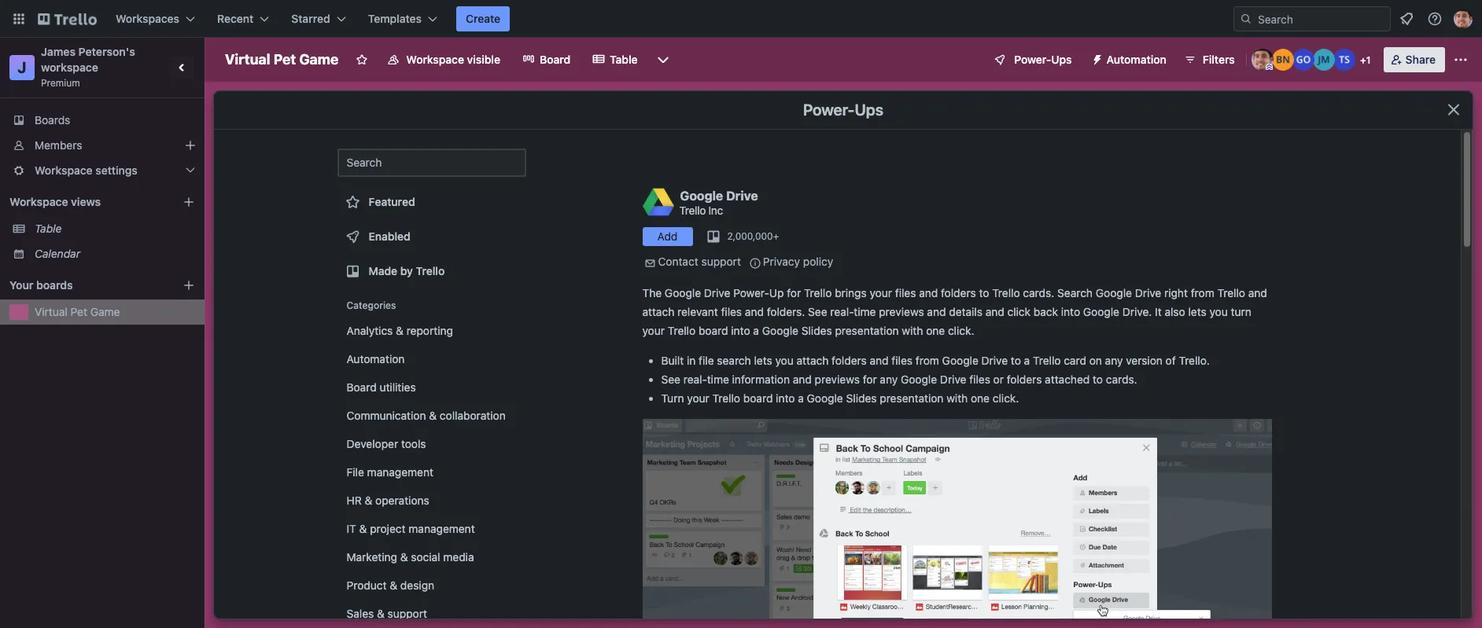 Task type: describe. For each thing, give the bounding box(es) containing it.
workspace navigation collapse icon image
[[172, 57, 194, 79]]

featured link
[[337, 187, 526, 218]]

virtual pet game inside text field
[[225, 51, 339, 68]]

ups inside button
[[1052, 53, 1072, 66]]

0 vertical spatial any
[[1106, 354, 1124, 368]]

relevant
[[678, 305, 718, 319]]

sales
[[347, 608, 374, 621]]

1 vertical spatial pet
[[71, 305, 87, 319]]

from inside the google drive power-up for trello brings your files and folders to trello cards. search google drive right from trello and attach relevant files and folders. see real-time previews and details and click back into google drive. it also lets you turn your trello board into a google slides presentation with one click.
[[1191, 286, 1215, 300]]

this member is an admin of this board. image
[[1266, 64, 1273, 71]]

into inside built in file search lets you attach folders and files from google drive to a trello card on any version of trello. see real-time information and previews for any google drive files or folders attached to cards. turn your trello board into a google slides presentation with one click.
[[776, 392, 795, 405]]

board for board utilities
[[347, 381, 377, 394]]

views
[[71, 195, 101, 209]]

2,000,000
[[728, 231, 773, 242]]

presentation inside built in file search lets you attach folders and files from google drive to a trello card on any version of trello. see real-time information and previews for any google drive files or folders attached to cards. turn your trello board into a google slides presentation with one click.
[[880, 392, 944, 405]]

click. inside the google drive power-up for trello brings your files and folders to trello cards. search google drive right from trello and attach relevant files and folders. see real-time previews and details and click back into google drive. it also lets you turn your trello board into a google slides presentation with one click.
[[948, 324, 975, 338]]

trello.
[[1179, 354, 1210, 368]]

cards. inside built in file search lets you attach folders and files from google drive to a trello card on any version of trello. see real-time information and previews for any google drive files or folders attached to cards. turn your trello board into a google slides presentation with one click.
[[1106, 373, 1138, 386]]

0 horizontal spatial virtual pet game
[[35, 305, 120, 319]]

hr & operations link
[[337, 489, 526, 514]]

time inside the google drive power-up for trello brings your files and folders to trello cards. search google drive right from trello and attach relevant files and folders. see real-time previews and details and click back into google drive. it also lets you turn your trello board into a google slides presentation with one click.
[[854, 305, 876, 319]]

built
[[662, 354, 684, 368]]

members
[[35, 139, 82, 152]]

ben nelson (bennelson96) image
[[1272, 49, 1295, 71]]

recent
[[217, 12, 254, 25]]

one inside built in file search lets you attach folders and files from google drive to a trello card on any version of trello. see real-time information and previews for any google drive files or folders attached to cards. turn your trello board into a google slides presentation with one click.
[[971, 392, 990, 405]]

board inside the google drive power-up for trello brings your files and folders to trello cards. search google drive right from trello and attach relevant files and folders. see real-time previews and details and click back into google drive. it also lets you turn your trello board into a google slides presentation with one click.
[[699, 324, 729, 338]]

workspace for workspace views
[[9, 195, 68, 209]]

game inside text field
[[299, 51, 339, 68]]

attach inside the google drive power-up for trello brings your files and folders to trello cards. search google drive right from trello and attach relevant files and folders. see real-time previews and details and click back into google drive. it also lets you turn your trello board into a google slides presentation with one click.
[[643, 305, 675, 319]]

templates button
[[359, 6, 447, 31]]

attach inside built in file search lets you attach folders and files from google drive to a trello card on any version of trello. see real-time information and previews for any google drive files or folders attached to cards. turn your trello board into a google slides presentation with one click.
[[797, 354, 829, 368]]

files right the brings
[[896, 286, 917, 300]]

starred button
[[282, 6, 356, 31]]

1 vertical spatial table link
[[35, 221, 195, 237]]

workspace for workspace visible
[[406, 53, 464, 66]]

recent button
[[208, 6, 279, 31]]

+ 1
[[1361, 54, 1371, 66]]

developer
[[347, 438, 398, 451]]

analytics
[[347, 324, 393, 338]]

drive.
[[1123, 305, 1153, 319]]

filters button
[[1180, 47, 1240, 72]]

0 horizontal spatial virtual
[[35, 305, 68, 319]]

file management link
[[337, 460, 526, 486]]

1 horizontal spatial a
[[798, 392, 804, 405]]

for inside the google drive power-up for trello brings your files and folders to trello cards. search google drive right from trello and attach relevant files and folders. see real-time previews and details and click back into google drive. it also lets you turn your trello board into a google slides presentation with one click.
[[787, 286, 801, 300]]

from inside built in file search lets you attach folders and files from google drive to a trello card on any version of trello. see real-time information and previews for any google drive files or folders attached to cards. turn your trello board into a google slides presentation with one click.
[[916, 354, 940, 368]]

1 horizontal spatial support
[[702, 255, 741, 268]]

board utilities
[[347, 381, 416, 394]]

visible
[[467, 53, 501, 66]]

trello down policy
[[804, 286, 832, 300]]

0 horizontal spatial +
[[773, 231, 779, 242]]

power-ups button
[[983, 47, 1082, 72]]

show menu image
[[1454, 52, 1469, 68]]

real- inside the google drive power-up for trello brings your files and folders to trello cards. search google drive right from trello and attach relevant files and folders. see real-time previews and details and click back into google drive. it also lets you turn your trello board into a google slides presentation with one click.
[[831, 305, 854, 319]]

Board name text field
[[217, 47, 347, 72]]

2 horizontal spatial to
[[1093, 373, 1104, 386]]

contact support link
[[658, 255, 741, 268]]

0 vertical spatial your
[[870, 286, 893, 300]]

0 horizontal spatial ups
[[855, 101, 884, 119]]

folders.
[[767, 305, 805, 319]]

create a view image
[[183, 196, 195, 209]]

it
[[1156, 305, 1162, 319]]

workspace
[[41, 61, 98, 74]]

1 horizontal spatial table
[[610, 53, 638, 66]]

1 vertical spatial support
[[388, 608, 427, 621]]

2,000,000 +
[[728, 231, 779, 242]]

marketing & social media link
[[337, 545, 526, 571]]

lets inside the google drive power-up for trello brings your files and folders to trello cards. search google drive right from trello and attach relevant files and folders. see real-time previews and details and click back into google drive. it also lets you turn your trello board into a google slides presentation with one click.
[[1189, 305, 1207, 319]]

workspace views
[[9, 195, 101, 209]]

workspace settings
[[35, 164, 138, 177]]

the
[[643, 286, 662, 300]]

click
[[1008, 305, 1031, 319]]

also
[[1165, 305, 1186, 319]]

calendar
[[35, 247, 80, 261]]

1 vertical spatial power-
[[803, 101, 855, 119]]

social
[[411, 551, 440, 564]]

a inside the google drive power-up for trello brings your files and folders to trello cards. search google drive right from trello and attach relevant files and folders. see real-time previews and details and click back into google drive. it also lets you turn your trello board into a google slides presentation with one click.
[[754, 324, 760, 338]]

attached
[[1045, 373, 1090, 386]]

open information menu image
[[1428, 11, 1444, 27]]

turn
[[662, 392, 684, 405]]

0 horizontal spatial into
[[731, 324, 751, 338]]

trello inside google drive trello inc
[[680, 203, 706, 217]]

board for board
[[540, 53, 571, 66]]

add board image
[[183, 279, 195, 292]]

james peterson's workspace link
[[41, 45, 138, 74]]

cards. inside the google drive power-up for trello brings your files and folders to trello cards. search google drive right from trello and attach relevant files and folders. see real-time previews and details and click back into google drive. it also lets you turn your trello board into a google slides presentation with one click.
[[1024, 286, 1055, 300]]

contact
[[658, 255, 699, 268]]

trello down search
[[713, 392, 741, 405]]

search
[[717, 354, 751, 368]]

search image
[[1240, 13, 1253, 25]]

the google drive power-up for trello brings your files and folders to trello cards. search google drive right from trello and attach relevant files and folders. see real-time previews and details and click back into google drive. it also lets you turn your trello board into a google slides presentation with one click.
[[643, 286, 1268, 338]]

1 vertical spatial game
[[90, 305, 120, 319]]

right
[[1165, 286, 1188, 300]]

1 horizontal spatial table link
[[583, 47, 647, 72]]

boards
[[36, 279, 73, 292]]

2 horizontal spatial a
[[1025, 354, 1030, 368]]

product
[[347, 579, 387, 593]]

made by trello
[[369, 264, 445, 278]]

add
[[658, 230, 678, 243]]

drive up it
[[1136, 286, 1162, 300]]

it & project management
[[347, 523, 475, 536]]

& for sales
[[377, 608, 385, 621]]

communication & collaboration
[[347, 409, 506, 423]]

privacy policy link
[[763, 255, 834, 268]]

hr
[[347, 494, 362, 508]]

primary element
[[0, 0, 1483, 38]]

file management
[[347, 466, 434, 479]]

files down the google drive power-up for trello brings your files and folders to trello cards. search google drive right from trello and attach relevant files and folders. see real-time previews and details and click back into google drive. it also lets you turn your trello board into a google slides presentation with one click.
[[892, 354, 913, 368]]

workspaces
[[116, 12, 179, 25]]

by
[[400, 264, 413, 278]]

0 horizontal spatial table
[[35, 222, 62, 235]]

details
[[949, 305, 983, 319]]

starred
[[291, 12, 330, 25]]

analytics & reporting
[[347, 324, 453, 338]]

back to home image
[[38, 6, 97, 31]]

presentation inside the google drive power-up for trello brings your files and folders to trello cards. search google drive right from trello and attach relevant files and folders. see real-time previews and details and click back into google drive. it also lets you turn your trello board into a google slides presentation with one click.
[[835, 324, 899, 338]]

create button
[[457, 6, 510, 31]]

trello right by
[[416, 264, 445, 278]]

star or unstar board image
[[356, 54, 369, 66]]

communication
[[347, 409, 426, 423]]

your inside built in file search lets you attach folders and files from google drive to a trello card on any version of trello. see real-time information and previews for any google drive files or folders attached to cards. turn your trello board into a google slides presentation with one click.
[[687, 392, 710, 405]]

on
[[1090, 354, 1103, 368]]

product & design link
[[337, 574, 526, 599]]

trello up turn
[[1218, 286, 1246, 300]]

boards
[[35, 113, 70, 127]]

drive up relevant
[[704, 286, 731, 300]]

& for hr
[[365, 494, 373, 508]]

automation inside button
[[1107, 53, 1167, 66]]

0 horizontal spatial sm image
[[748, 256, 763, 272]]

0 horizontal spatial power-ups
[[803, 101, 884, 119]]

marketing
[[347, 551, 397, 564]]

filters
[[1203, 53, 1235, 66]]

share
[[1406, 53, 1436, 66]]

1 horizontal spatial +
[[1361, 54, 1367, 66]]

power- inside the google drive power-up for trello brings your files and folders to trello cards. search google drive right from trello and attach relevant files and folders. see real-time previews and details and click back into google drive. it also lets you turn your trello board into a google slides presentation with one click.
[[734, 286, 770, 300]]

in
[[687, 354, 696, 368]]

it
[[347, 523, 356, 536]]

1 vertical spatial james peterson (jamespeterson93) image
[[1252, 49, 1274, 71]]

james peterson's workspace premium
[[41, 45, 138, 89]]

boards link
[[0, 108, 205, 133]]

1
[[1367, 54, 1371, 66]]

workspaces button
[[106, 6, 205, 31]]

management inside file management link
[[367, 466, 434, 479]]

lets inside built in file search lets you attach folders and files from google drive to a trello card on any version of trello. see real-time information and previews for any google drive files or folders attached to cards. turn your trello board into a google slides presentation with one click.
[[754, 354, 773, 368]]

drive left or
[[941, 373, 967, 386]]

brings
[[835, 286, 867, 300]]

back
[[1034, 305, 1059, 319]]

2 horizontal spatial folders
[[1007, 373, 1042, 386]]

2 horizontal spatial into
[[1062, 305, 1081, 319]]

you inside built in file search lets you attach folders and files from google drive to a trello card on any version of trello. see real-time information and previews for any google drive files or folders attached to cards. turn your trello board into a google slides presentation with one click.
[[776, 354, 794, 368]]

reporting
[[407, 324, 453, 338]]



Task type: vqa. For each thing, say whether or not it's contained in the screenshot.
CHRISTINA OVERA (CHRISTINAOVERA) image at top right
no



Task type: locate. For each thing, give the bounding box(es) containing it.
2 vertical spatial a
[[798, 392, 804, 405]]

screenshot image
[[643, 420, 1272, 629]]

1 vertical spatial cards.
[[1106, 373, 1138, 386]]

0 horizontal spatial from
[[916, 354, 940, 368]]

virtual inside text field
[[225, 51, 270, 68]]

pet
[[274, 51, 296, 68], [71, 305, 87, 319]]

management
[[367, 466, 434, 479], [409, 523, 475, 536]]

j link
[[9, 55, 35, 80]]

0 vertical spatial real-
[[831, 305, 854, 319]]

automation up board utilities
[[347, 353, 405, 366]]

1 vertical spatial automation
[[347, 353, 405, 366]]

& left design in the bottom left of the page
[[390, 579, 398, 593]]

1 horizontal spatial game
[[299, 51, 339, 68]]

0 vertical spatial power-ups
[[1015, 53, 1072, 66]]

you inside the google drive power-up for trello brings your files and folders to trello cards. search google drive right from trello and attach relevant files and folders. see real-time previews and details and click back into google drive. it also lets you turn your trello board into a google slides presentation with one click.
[[1210, 305, 1229, 319]]

collaboration
[[440, 409, 506, 423]]

1 horizontal spatial cards.
[[1106, 373, 1138, 386]]

Search text field
[[337, 149, 526, 177]]

workspace left views
[[9, 195, 68, 209]]

james
[[41, 45, 76, 58]]

slides inside the google drive power-up for trello brings your files and folders to trello cards. search google drive right from trello and attach relevant files and folders. see real-time previews and details and click back into google drive. it also lets you turn your trello board into a google slides presentation with one click.
[[802, 324, 832, 338]]

1 vertical spatial for
[[863, 373, 877, 386]]

board left utilities
[[347, 381, 377, 394]]

see inside built in file search lets you attach folders and files from google drive to a trello card on any version of trello. see real-time information and previews for any google drive files or folders attached to cards. turn your trello board into a google slides presentation with one click.
[[662, 373, 681, 386]]

previews left details at the right of the page
[[879, 305, 925, 319]]

up
[[770, 286, 784, 300]]

james peterson (jamespeterson93) image right "open information menu" image
[[1455, 9, 1473, 28]]

1 horizontal spatial ups
[[1052, 53, 1072, 66]]

cards. up "back" at the right
[[1024, 286, 1055, 300]]

files
[[896, 286, 917, 300], [721, 305, 742, 319], [892, 354, 913, 368], [970, 373, 991, 386]]

board inside built in file search lets you attach folders and files from google drive to a trello card on any version of trello. see real-time information and previews for any google drive files or folders attached to cards. turn your trello board into a google slides presentation with one click.
[[744, 392, 773, 405]]

workspace left visible
[[406, 53, 464, 66]]

virtual down recent popup button
[[225, 51, 270, 68]]

1 vertical spatial attach
[[797, 354, 829, 368]]

click. inside built in file search lets you attach folders and files from google drive to a trello card on any version of trello. see real-time information and previews for any google drive files or folders attached to cards. turn your trello board into a google slides presentation with one click.
[[993, 392, 1020, 405]]

0 vertical spatial cards.
[[1024, 286, 1055, 300]]

share button
[[1384, 47, 1446, 72]]

marketing & social media
[[347, 551, 474, 564]]

+ up privacy
[[773, 231, 779, 242]]

google drive trello inc
[[680, 189, 758, 217]]

1 horizontal spatial james peterson (jamespeterson93) image
[[1455, 9, 1473, 28]]

& down board utilities link
[[429, 409, 437, 423]]

0 vertical spatial virtual
[[225, 51, 270, 68]]

previews right information on the bottom
[[815, 373, 860, 386]]

0 horizontal spatial slides
[[802, 324, 832, 338]]

0 vertical spatial click.
[[948, 324, 975, 338]]

0 horizontal spatial time
[[707, 373, 730, 386]]

categories
[[347, 300, 396, 312]]

time inside built in file search lets you attach folders and files from google drive to a trello card on any version of trello. see real-time information and previews for any google drive files or folders attached to cards. turn your trello board into a google slides presentation with one click.
[[707, 373, 730, 386]]

2 vertical spatial your
[[687, 392, 710, 405]]

cards.
[[1024, 286, 1055, 300], [1106, 373, 1138, 386]]

1 vertical spatial folders
[[832, 354, 867, 368]]

& for marketing
[[400, 551, 408, 564]]

support down design in the bottom left of the page
[[388, 608, 427, 621]]

virtual pet game
[[225, 51, 339, 68], [35, 305, 120, 319]]

with inside built in file search lets you attach folders and files from google drive to a trello card on any version of trello. see real-time information and previews for any google drive files or folders attached to cards. turn your trello board into a google slides presentation with one click.
[[947, 392, 968, 405]]

your up built
[[643, 324, 665, 338]]

settings
[[95, 164, 138, 177]]

support
[[702, 255, 741, 268], [388, 608, 427, 621]]

0 horizontal spatial see
[[662, 373, 681, 386]]

inc
[[709, 203, 723, 217]]

1 horizontal spatial with
[[947, 392, 968, 405]]

workspace visible
[[406, 53, 501, 66]]

james peterson (jamespeterson93) image left gary orlando (garyorlando) icon
[[1252, 49, 1274, 71]]

power-
[[1015, 53, 1052, 66], [803, 101, 855, 119], [734, 286, 770, 300]]

+ right tara schultz (taraschultz7) 'icon'
[[1361, 54, 1367, 66]]

1 vertical spatial management
[[409, 523, 475, 536]]

0 horizontal spatial folders
[[832, 354, 867, 368]]

time down file
[[707, 373, 730, 386]]

your
[[9, 279, 33, 292]]

from right right
[[1191, 286, 1215, 300]]

featured
[[369, 195, 415, 209]]

you up information on the bottom
[[776, 354, 794, 368]]

+
[[1361, 54, 1367, 66], [773, 231, 779, 242]]

0 vertical spatial ups
[[1052, 53, 1072, 66]]

Search field
[[1253, 7, 1391, 31]]

0 horizontal spatial you
[[776, 354, 794, 368]]

cards. down version
[[1106, 373, 1138, 386]]

0 vertical spatial pet
[[274, 51, 296, 68]]

virtual pet game down 'starred'
[[225, 51, 339, 68]]

peterson's
[[78, 45, 135, 58]]

1 vertical spatial workspace
[[35, 164, 93, 177]]

create
[[466, 12, 501, 25]]

your right the turn
[[687, 392, 710, 405]]

1 horizontal spatial board
[[744, 392, 773, 405]]

click. down details at the right of the page
[[948, 324, 975, 338]]

sm image inside 'automation' button
[[1085, 47, 1107, 69]]

time down the brings
[[854, 305, 876, 319]]

trello down relevant
[[668, 324, 696, 338]]

click.
[[948, 324, 975, 338], [993, 392, 1020, 405]]

you left turn
[[1210, 305, 1229, 319]]

folders inside the google drive power-up for trello brings your files and folders to trello cards. search google drive right from trello and attach relevant files and folders. see real-time previews and details and click back into google drive. it also lets you turn your trello board into a google slides presentation with one click.
[[941, 286, 977, 300]]

1 vertical spatial to
[[1011, 354, 1022, 368]]

see inside the google drive power-up for trello brings your files and folders to trello cards. search google drive right from trello and attach relevant files and folders. see real-time previews and details and click back into google drive. it also lets you turn your trello board into a google slides presentation with one click.
[[808, 305, 828, 319]]

0 horizontal spatial board
[[347, 381, 377, 394]]

see down built
[[662, 373, 681, 386]]

0 vertical spatial board
[[540, 53, 571, 66]]

2 horizontal spatial power-
[[1015, 53, 1052, 66]]

product & design
[[347, 579, 435, 593]]

lets right also
[[1189, 305, 1207, 319]]

management up operations
[[367, 466, 434, 479]]

1 horizontal spatial to
[[1011, 354, 1022, 368]]

& right it
[[359, 523, 367, 536]]

1 vertical spatial virtual pet game
[[35, 305, 120, 319]]

lets
[[1189, 305, 1207, 319], [754, 354, 773, 368]]

workspace inside dropdown button
[[35, 164, 93, 177]]

0 horizontal spatial previews
[[815, 373, 860, 386]]

power-ups inside button
[[1015, 53, 1072, 66]]

1 vertical spatial with
[[947, 392, 968, 405]]

0 vertical spatial virtual pet game
[[225, 51, 339, 68]]

0 vertical spatial automation
[[1107, 53, 1167, 66]]

0 horizontal spatial your
[[643, 324, 665, 338]]

with inside the google drive power-up for trello brings your files and folders to trello cards. search google drive right from trello and attach relevant files and folders. see real-time previews and details and click back into google drive. it also lets you turn your trello board into a google slides presentation with one click.
[[902, 324, 924, 338]]

real- down the brings
[[831, 305, 854, 319]]

james peterson (jamespeterson93) image
[[1455, 9, 1473, 28], [1252, 49, 1274, 71]]

into up search
[[731, 324, 751, 338]]

& right the analytics
[[396, 324, 404, 338]]

turn
[[1231, 305, 1252, 319]]

workspace inside button
[[406, 53, 464, 66]]

sm image
[[1085, 47, 1107, 69], [748, 256, 763, 272]]

1 horizontal spatial from
[[1191, 286, 1215, 300]]

slides
[[802, 324, 832, 338], [847, 392, 877, 405]]

0 horizontal spatial game
[[90, 305, 120, 319]]

1 vertical spatial ups
[[855, 101, 884, 119]]

0 horizontal spatial pet
[[71, 305, 87, 319]]

0 horizontal spatial james peterson (jamespeterson93) image
[[1252, 49, 1274, 71]]

table up calendar
[[35, 222, 62, 235]]

file
[[347, 466, 364, 479]]

to inside the google drive power-up for trello brings your files and folders to trello cards. search google drive right from trello and attach relevant files and folders. see real-time previews and details and click back into google drive. it also lets you turn your trello board into a google slides presentation with one click.
[[979, 286, 990, 300]]

0 vertical spatial table
[[610, 53, 638, 66]]

trello left 'inc' at top left
[[680, 203, 706, 217]]

members link
[[0, 133, 205, 158]]

your boards with 1 items element
[[9, 276, 159, 295]]

1 vertical spatial lets
[[754, 354, 773, 368]]

board down information on the bottom
[[744, 392, 773, 405]]

analytics & reporting link
[[337, 319, 526, 344]]

workspace visible button
[[378, 47, 510, 72]]

into down information on the bottom
[[776, 392, 795, 405]]

1 horizontal spatial lets
[[1189, 305, 1207, 319]]

0 vertical spatial workspace
[[406, 53, 464, 66]]

pet down your boards with 1 items element
[[71, 305, 87, 319]]

1 vertical spatial time
[[707, 373, 730, 386]]

gary orlando (garyorlando) image
[[1293, 49, 1315, 71]]

0 horizontal spatial a
[[754, 324, 760, 338]]

& left social on the bottom
[[400, 551, 408, 564]]

table link up "calendar" link
[[35, 221, 195, 237]]

pet inside text field
[[274, 51, 296, 68]]

1 vertical spatial real-
[[684, 373, 707, 386]]

folders up details at the right of the page
[[941, 286, 977, 300]]

0 horizontal spatial click.
[[948, 324, 975, 338]]

folders down the brings
[[832, 354, 867, 368]]

0 notifications image
[[1398, 9, 1417, 28]]

trello up click
[[993, 286, 1021, 300]]

folders
[[941, 286, 977, 300], [832, 354, 867, 368], [1007, 373, 1042, 386]]

& for it
[[359, 523, 367, 536]]

2 vertical spatial folders
[[1007, 373, 1042, 386]]

from down the google drive power-up for trello brings your files and folders to trello cards. search google drive right from trello and attach relevant files and folders. see real-time previews and details and click back into google drive. it also lets you turn your trello board into a google slides presentation with one click.
[[916, 354, 940, 368]]

2 vertical spatial workspace
[[9, 195, 68, 209]]

0 horizontal spatial with
[[902, 324, 924, 338]]

sm image right power-ups button
[[1085, 47, 1107, 69]]

click. down or
[[993, 392, 1020, 405]]

1 horizontal spatial any
[[1106, 354, 1124, 368]]

workspace down members
[[35, 164, 93, 177]]

see right 'folders.'
[[808, 305, 828, 319]]

0 vertical spatial presentation
[[835, 324, 899, 338]]

folders right or
[[1007, 373, 1042, 386]]

0 vertical spatial a
[[754, 324, 760, 338]]

files right relevant
[[721, 305, 742, 319]]

calendar link
[[35, 246, 195, 262]]

1 vertical spatial a
[[1025, 354, 1030, 368]]

virtual pet game down your boards with 1 items element
[[35, 305, 120, 319]]

1 horizontal spatial sm image
[[1085, 47, 1107, 69]]

0 horizontal spatial power-
[[734, 286, 770, 300]]

1 horizontal spatial slides
[[847, 392, 877, 405]]

1 horizontal spatial virtual
[[225, 51, 270, 68]]

google
[[680, 189, 724, 203], [665, 286, 701, 300], [1096, 286, 1133, 300], [1084, 305, 1120, 319], [763, 324, 799, 338], [943, 354, 979, 368], [901, 373, 938, 386], [807, 392, 844, 405]]

presentation
[[835, 324, 899, 338], [880, 392, 944, 405]]

customize views image
[[655, 52, 671, 68]]

built in file search lets you attach folders and files from google drive to a trello card on any version of trello. see real-time information and previews for any google drive files or folders attached to cards. turn your trello board into a google slides presentation with one click.
[[662, 354, 1210, 405]]

files left or
[[970, 373, 991, 386]]

real- down "in"
[[684, 373, 707, 386]]

board down relevant
[[699, 324, 729, 338]]

power- inside button
[[1015, 53, 1052, 66]]

sales & support
[[347, 608, 427, 621]]

into down search
[[1062, 305, 1081, 319]]

templates
[[368, 12, 422, 25]]

table
[[610, 53, 638, 66], [35, 222, 62, 235]]

with
[[902, 324, 924, 338], [947, 392, 968, 405]]

automation
[[1107, 53, 1167, 66], [347, 353, 405, 366]]

utilities
[[380, 381, 416, 394]]

management down hr & operations link
[[409, 523, 475, 536]]

policy
[[803, 255, 834, 268]]

previews inside the google drive power-up for trello brings your files and folders to trello cards. search google drive right from trello and attach relevant files and folders. see real-time previews and details and click back into google drive. it also lets you turn your trello board into a google slides presentation with one click.
[[879, 305, 925, 319]]

0 horizontal spatial table link
[[35, 221, 195, 237]]

board
[[699, 324, 729, 338], [744, 392, 773, 405]]

1 horizontal spatial you
[[1210, 305, 1229, 319]]

0 vertical spatial james peterson (jamespeterson93) image
[[1455, 9, 1473, 28]]

0 vertical spatial you
[[1210, 305, 1229, 319]]

hr & operations
[[347, 494, 430, 508]]

media
[[443, 551, 474, 564]]

it & project management link
[[337, 517, 526, 542]]

one inside the google drive power-up for trello brings your files and folders to trello cards. search google drive right from trello and attach relevant files and folders. see real-time previews and details and click back into google drive. it also lets you turn your trello board into a google slides presentation with one click.
[[927, 324, 945, 338]]

into
[[1062, 305, 1081, 319], [731, 324, 751, 338], [776, 392, 795, 405]]

management inside it & project management link
[[409, 523, 475, 536]]

drive inside google drive trello inc
[[727, 189, 758, 203]]

& inside 'link'
[[400, 551, 408, 564]]

1 vertical spatial +
[[773, 231, 779, 242]]

0 vertical spatial previews
[[879, 305, 925, 319]]

drive up or
[[982, 354, 1008, 368]]

to up details at the right of the page
[[979, 286, 990, 300]]

1 vertical spatial power-ups
[[803, 101, 884, 119]]

to down click
[[1011, 354, 1022, 368]]

you
[[1210, 305, 1229, 319], [776, 354, 794, 368]]

virtual pet game link
[[35, 305, 195, 320]]

automation button
[[1085, 47, 1176, 72]]

attach down 'folders.'
[[797, 354, 829, 368]]

previews inside built in file search lets you attach folders and files from google drive to a trello card on any version of trello. see real-time information and previews for any google drive files or folders attached to cards. turn your trello board into a google slides presentation with one click.
[[815, 373, 860, 386]]

game down starred 'dropdown button' on the top left of page
[[299, 51, 339, 68]]

card
[[1064, 354, 1087, 368]]

board right visible
[[540, 53, 571, 66]]

previews
[[879, 305, 925, 319], [815, 373, 860, 386]]

to
[[979, 286, 990, 300], [1011, 354, 1022, 368], [1093, 373, 1104, 386]]

0 horizontal spatial automation
[[347, 353, 405, 366]]

power-ups
[[1015, 53, 1072, 66], [803, 101, 884, 119]]

contact support
[[658, 255, 741, 268]]

lets up information on the bottom
[[754, 354, 773, 368]]

1 horizontal spatial into
[[776, 392, 795, 405]]

to down on
[[1093, 373, 1104, 386]]

attach
[[643, 305, 675, 319], [797, 354, 829, 368]]

tools
[[401, 438, 426, 451]]

game down your boards with 1 items element
[[90, 305, 120, 319]]

0 vertical spatial with
[[902, 324, 924, 338]]

see
[[808, 305, 828, 319], [662, 373, 681, 386]]

for inside built in file search lets you attach folders and files from google drive to a trello card on any version of trello. see real-time information and previews for any google drive files or folders attached to cards. turn your trello board into a google slides presentation with one click.
[[863, 373, 877, 386]]

& right sales
[[377, 608, 385, 621]]

made by trello link
[[337, 256, 526, 287]]

premium
[[41, 77, 80, 89]]

0 vertical spatial to
[[979, 286, 990, 300]]

google inside google drive trello inc
[[680, 189, 724, 203]]

0 vertical spatial from
[[1191, 286, 1215, 300]]

trello up attached
[[1033, 354, 1061, 368]]

operations
[[376, 494, 430, 508]]

0 vertical spatial management
[[367, 466, 434, 479]]

search
[[1058, 286, 1093, 300]]

design
[[401, 579, 435, 593]]

sm image
[[643, 256, 658, 272]]

real- inside built in file search lets you attach folders and files from google drive to a trello card on any version of trello. see real-time information and previews for any google drive files or folders attached to cards. turn your trello board into a google slides presentation with one click.
[[684, 373, 707, 386]]

slides inside built in file search lets you attach folders and files from google drive to a trello card on any version of trello. see real-time information and previews for any google drive files or folders attached to cards. turn your trello board into a google slides presentation with one click.
[[847, 392, 877, 405]]

1 horizontal spatial time
[[854, 305, 876, 319]]

automation left the filters button
[[1107, 53, 1167, 66]]

2 vertical spatial to
[[1093, 373, 1104, 386]]

attach down the on the top of the page
[[643, 305, 675, 319]]

table link left customize views image
[[583, 47, 647, 72]]

workspace for workspace settings
[[35, 164, 93, 177]]

board inside "link"
[[540, 53, 571, 66]]

& right hr on the left
[[365, 494, 373, 508]]

& for communication
[[429, 409, 437, 423]]

pet down 'starred'
[[274, 51, 296, 68]]

1 horizontal spatial automation
[[1107, 53, 1167, 66]]

1 vertical spatial presentation
[[880, 392, 944, 405]]

privacy
[[763, 255, 800, 268]]

or
[[994, 373, 1004, 386]]

0 vertical spatial one
[[927, 324, 945, 338]]

drive up 2,000,000
[[727, 189, 758, 203]]

virtual
[[225, 51, 270, 68], [35, 305, 68, 319]]

sm image down 2,000,000 + at the top of page
[[748, 256, 763, 272]]

your right the brings
[[870, 286, 893, 300]]

version
[[1126, 354, 1163, 368]]

of
[[1166, 354, 1176, 368]]

& for product
[[390, 579, 398, 593]]

tara schultz (taraschultz7) image
[[1334, 49, 1356, 71]]

jeremy miller (jeremymiller198) image
[[1313, 49, 1335, 71]]

developer tools
[[347, 438, 426, 451]]

1 horizontal spatial pet
[[274, 51, 296, 68]]

virtual down boards
[[35, 305, 68, 319]]

table left customize views image
[[610, 53, 638, 66]]

1 vertical spatial into
[[731, 324, 751, 338]]

sales & support link
[[337, 602, 526, 627]]

1 vertical spatial any
[[880, 373, 898, 386]]

0 horizontal spatial attach
[[643, 305, 675, 319]]

support down 2,000,000
[[702, 255, 741, 268]]

2 vertical spatial into
[[776, 392, 795, 405]]

drive
[[727, 189, 758, 203], [704, 286, 731, 300], [1136, 286, 1162, 300], [982, 354, 1008, 368], [941, 373, 967, 386]]

made
[[369, 264, 398, 278]]

0 horizontal spatial lets
[[754, 354, 773, 368]]

1 vertical spatial virtual
[[35, 305, 68, 319]]

& for analytics
[[396, 324, 404, 338]]



